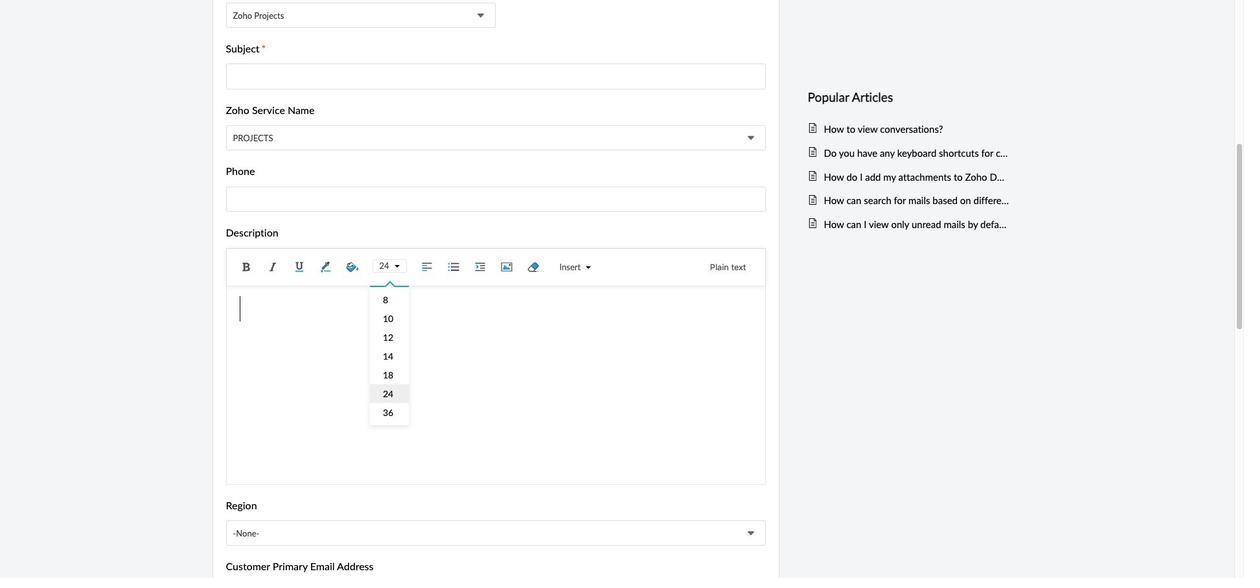 Task type: locate. For each thing, give the bounding box(es) containing it.
background color image
[[342, 257, 362, 277]]

clear formatting image
[[523, 257, 543, 277]]

heading
[[808, 87, 1009, 107]]

insert image image
[[497, 257, 516, 277]]

lists image
[[444, 257, 463, 277]]

font size image
[[389, 264, 400, 269]]

bold (ctrl+b) image
[[236, 257, 256, 277]]



Task type: describe. For each thing, give the bounding box(es) containing it.
align image
[[417, 257, 437, 277]]

italic (ctrl+i) image
[[263, 257, 282, 277]]

indent image
[[470, 257, 490, 277]]

underline (ctrl+u) image
[[289, 257, 309, 277]]

insert options image
[[581, 265, 591, 270]]

font color image
[[316, 257, 335, 277]]



Task type: vqa. For each thing, say whether or not it's contained in the screenshot.
Background color image at the top of page
yes



